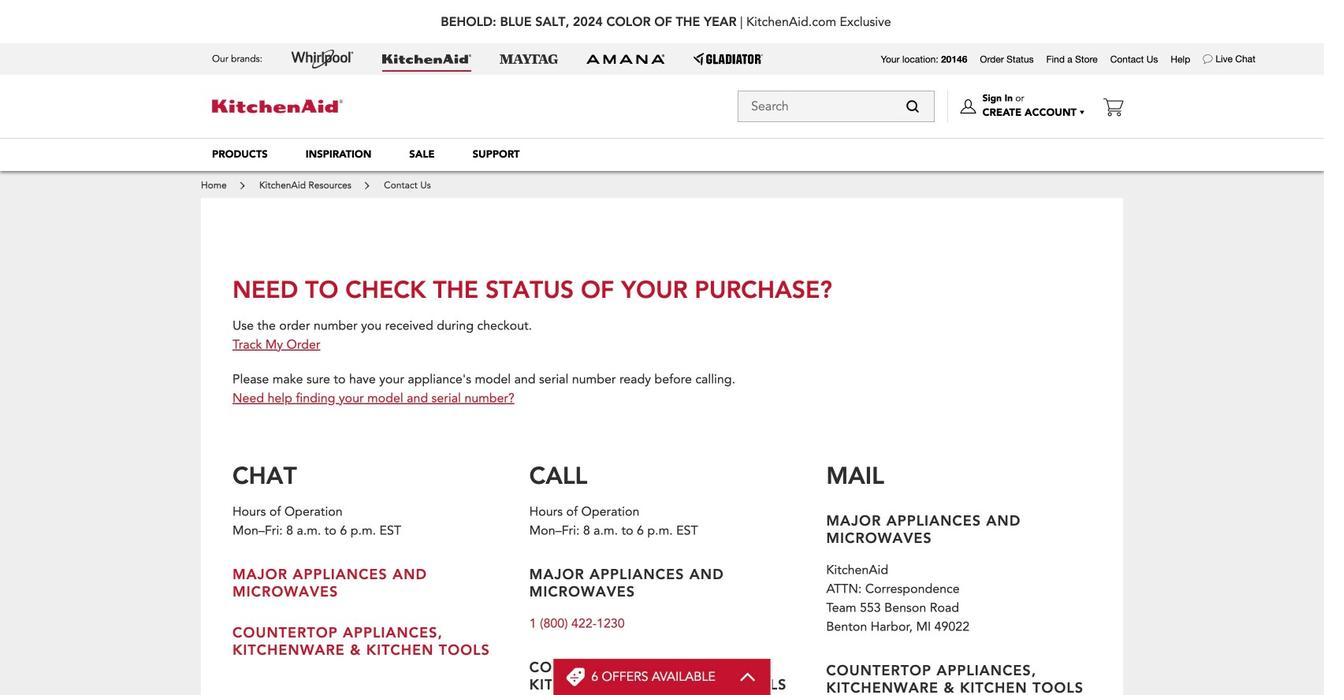 Task type: describe. For each thing, give the bounding box(es) containing it.
Search search field
[[738, 91, 935, 122]]

amana image
[[586, 54, 665, 65]]

1 vertical spatial kitchenaid image
[[212, 100, 343, 113]]

sale element
[[409, 147, 435, 162]]

products element
[[212, 147, 268, 162]]



Task type: locate. For each thing, give the bounding box(es) containing it.
0 vertical spatial kitchenaid image
[[382, 54, 471, 64]]

kitchenaid image
[[382, 54, 471, 64], [212, 100, 343, 113]]

0 horizontal spatial kitchenaid image
[[212, 100, 343, 113]]

1 horizontal spatial kitchenaid image
[[382, 54, 471, 64]]

gladiator_grey image
[[694, 53, 763, 65]]

maytag image
[[500, 54, 558, 64]]

support element
[[473, 147, 520, 162]]

menu
[[193, 138, 1131, 171]]

whirlpool image
[[291, 50, 354, 69]]

inspiration element
[[306, 147, 371, 162]]



Task type: vqa. For each thing, say whether or not it's contained in the screenshot.
'Last Name' text box
no



